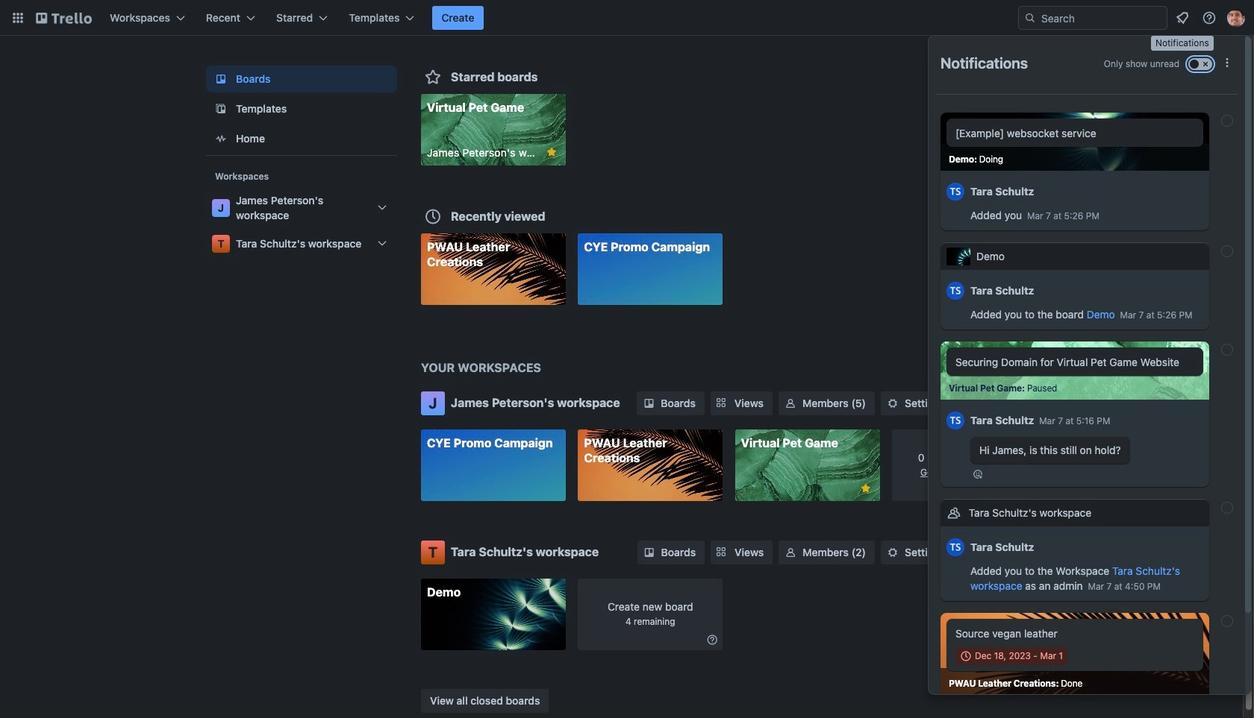 Task type: vqa. For each thing, say whether or not it's contained in the screenshot.
2nd Tara Schultz (taraschultz7) image from the bottom of the page
yes



Task type: locate. For each thing, give the bounding box(es) containing it.
2 vertical spatial tara schultz (taraschultz7) image
[[947, 537, 964, 559]]

tooltip
[[1151, 36, 1214, 50]]

tara schultz (taraschultz7) image
[[947, 280, 964, 302], [947, 410, 964, 432], [947, 537, 964, 559]]

1 vertical spatial tara schultz (taraschultz7) image
[[947, 410, 964, 432]]

3 tara schultz (taraschultz7) image from the top
[[947, 537, 964, 559]]

sm image
[[885, 545, 900, 560], [705, 633, 720, 648]]

board image
[[212, 70, 230, 88]]

search image
[[1024, 12, 1036, 24]]

1 horizontal spatial sm image
[[885, 545, 900, 560]]

sm image
[[642, 396, 656, 411], [783, 396, 798, 411], [885, 396, 900, 411], [642, 545, 657, 560], [783, 545, 798, 560]]

Search field
[[1018, 6, 1168, 30]]

back to home image
[[36, 6, 92, 30]]

0 vertical spatial sm image
[[885, 545, 900, 560]]

0 vertical spatial tara schultz (taraschultz7) image
[[947, 280, 964, 302]]

1 vertical spatial sm image
[[705, 633, 720, 648]]



Task type: describe. For each thing, give the bounding box(es) containing it.
2 tara schultz (taraschultz7) image from the top
[[947, 410, 964, 432]]

james peterson (jamespeterson93) image
[[1227, 9, 1245, 27]]

primary element
[[0, 0, 1254, 36]]

1 tara schultz (taraschultz7) image from the top
[[947, 280, 964, 302]]

0 horizontal spatial sm image
[[705, 633, 720, 648]]

0 notifications image
[[1173, 9, 1191, 27]]

template board image
[[212, 100, 230, 118]]

open information menu image
[[1202, 10, 1217, 25]]

click to unstar this board. it will be removed from your starred list. image
[[545, 146, 558, 159]]

home image
[[212, 130, 230, 148]]

tara schultz (taraschultz7) image
[[947, 181, 964, 203]]



